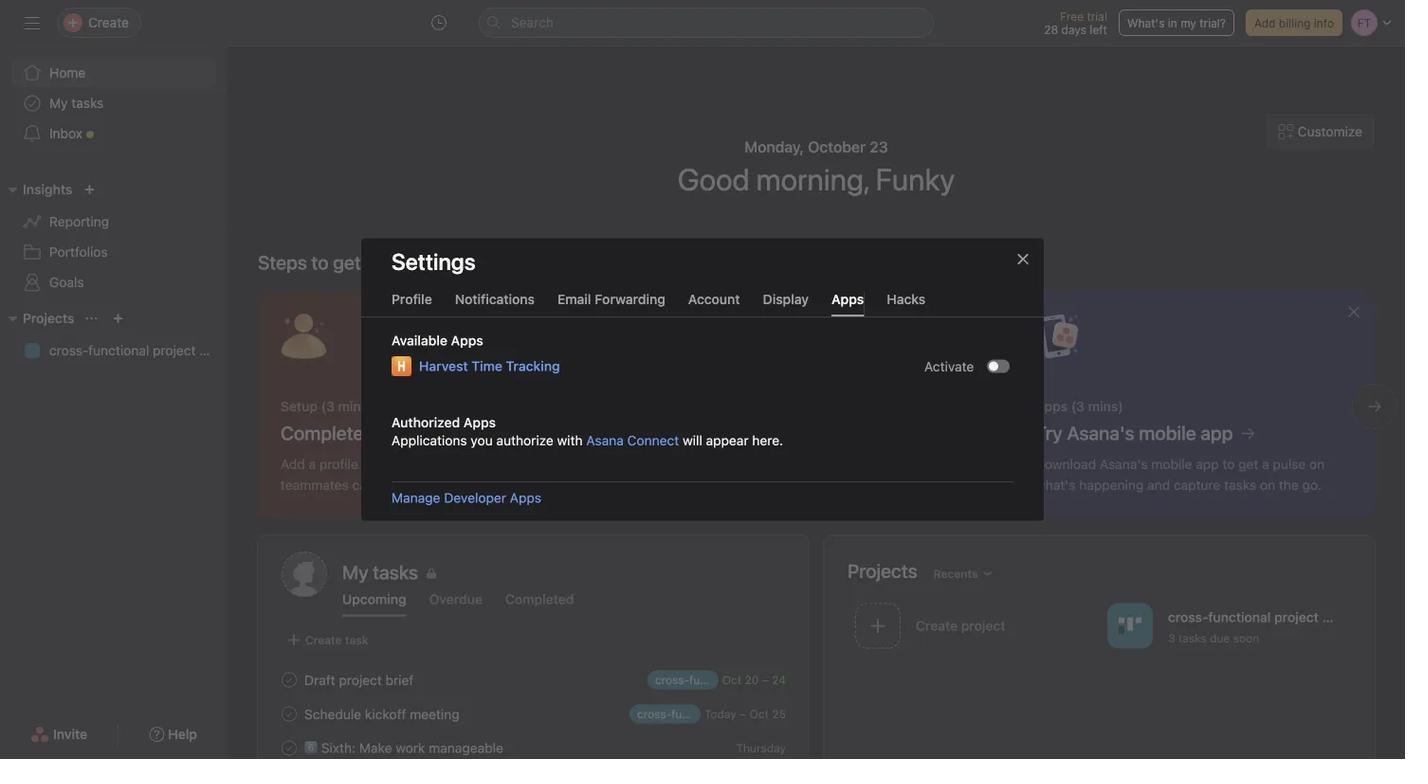 Task type: vqa. For each thing, say whether or not it's contained in the screenshot.
section corresponding to Add section
no



Task type: describe. For each thing, give the bounding box(es) containing it.
harvest time tracking
[[419, 358, 560, 374]]

free
[[1060, 9, 1084, 23]]

notifications button
[[455, 292, 535, 317]]

manage
[[392, 490, 441, 506]]

0 horizontal spatial to
[[312, 251, 329, 274]]

plan for cross-functional project plan
[[199, 343, 225, 358]]

0 horizontal spatial oct
[[723, 674, 742, 687]]

good
[[678, 161, 750, 197]]

completed button
[[505, 592, 574, 617]]

upcoming button
[[342, 592, 407, 617]]

what's in my trial? button
[[1119, 9, 1235, 36]]

more
[[811, 240, 842, 255]]

email forwarding button
[[558, 292, 666, 317]]

october
[[808, 138, 866, 156]]

global element
[[0, 46, 228, 160]]

completed checkbox for 6️⃣
[[278, 737, 301, 760]]

notifications
[[455, 292, 535, 307]]

billing
[[1279, 16, 1311, 29]]

activate
[[925, 359, 974, 374]]

account
[[688, 292, 740, 307]]

soon
[[1234, 632, 1260, 645]]

20
[[745, 674, 759, 687]]

today – oct 25
[[705, 708, 786, 721]]

apps button
[[832, 292, 864, 317]]

my
[[1181, 16, 1197, 29]]

6️⃣ sixth: make work manageable
[[304, 740, 504, 756]]

task
[[345, 634, 368, 647]]

asana connect link
[[586, 433, 679, 449]]

upcoming
[[342, 592, 407, 607]]

oct 20 – 24
[[723, 674, 786, 687]]

hacks button
[[887, 292, 926, 317]]

available
[[392, 333, 448, 349]]

1 vertical spatial –
[[740, 708, 747, 721]]

account button
[[688, 292, 740, 317]]

search button
[[479, 8, 934, 38]]

cross- for cross-functional project plan 3 tasks due soon
[[1168, 610, 1209, 625]]

will
[[683, 433, 703, 449]]

level
[[862, 240, 890, 255]]

create task button
[[282, 627, 373, 654]]

cross-functional project plan
[[49, 343, 225, 358]]

make
[[359, 740, 392, 756]]

insights element
[[0, 173, 228, 302]]

plan for cross-functional project plan 3 tasks due soon
[[1323, 610, 1349, 625]]

23
[[870, 138, 888, 156]]

developer
[[444, 490, 506, 506]]

project for cross-functional project plan 3 tasks due soon
[[1275, 610, 1319, 625]]

reporting link
[[11, 207, 216, 237]]

board image
[[1119, 615, 1142, 638]]

goals
[[49, 275, 84, 290]]

schedule
[[304, 707, 361, 722]]

authorized apps applications you authorize with asana connect will appear here.
[[392, 415, 784, 449]]

in
[[1168, 16, 1178, 29]]

my tasks link
[[11, 88, 216, 119]]

24
[[772, 674, 786, 687]]

applications
[[392, 433, 467, 449]]

apps right developer
[[510, 490, 542, 506]]

reporting
[[49, 214, 109, 230]]

time
[[472, 358, 503, 374]]

28
[[1044, 23, 1059, 36]]

appear
[[706, 433, 749, 449]]

what's
[[1128, 16, 1165, 29]]

overdue button
[[429, 592, 483, 617]]

tasks inside global element
[[71, 95, 104, 111]]

trial?
[[1200, 16, 1226, 29]]

manage developer apps link
[[392, 490, 542, 506]]

profile button
[[392, 292, 432, 317]]

thursday button
[[736, 742, 786, 755]]

authorized
[[392, 415, 460, 431]]

Completed checkbox
[[278, 669, 301, 692]]

tasks inside cross-functional project plan 3 tasks due soon
[[1179, 632, 1207, 645]]

1 vertical spatial projects
[[848, 560, 918, 582]]

completed image for 6️⃣
[[278, 737, 301, 760]]

1 vertical spatial oct
[[750, 708, 769, 721]]

draft
[[304, 673, 335, 688]]

profile
[[392, 292, 432, 307]]

create task
[[305, 634, 368, 647]]

completed
[[505, 592, 574, 607]]

create project
[[916, 618, 1006, 634]]

thursday
[[736, 742, 786, 755]]

portfolios link
[[11, 237, 216, 267]]

email
[[558, 292, 591, 307]]

my tasks link
[[342, 560, 785, 587]]

authorize
[[496, 433, 554, 449]]



Task type: locate. For each thing, give the bounding box(es) containing it.
invite button
[[18, 718, 100, 752]]

–
[[762, 674, 769, 687], [740, 708, 747, 721]]

0 horizontal spatial –
[[740, 708, 747, 721]]

cross- down projects dropdown button
[[49, 343, 88, 358]]

2 completed image from the top
[[278, 737, 301, 760]]

cross- inside projects element
[[49, 343, 88, 358]]

1 completed checkbox from the top
[[278, 703, 301, 726]]

1 completed image from the top
[[278, 703, 301, 726]]

insights button
[[0, 178, 72, 201]]

forwarding
[[595, 292, 666, 307]]

tasks right my
[[71, 95, 104, 111]]

project inside cross-functional project plan 3 tasks due soon
[[1275, 610, 1319, 625]]

0 vertical spatial oct
[[723, 674, 742, 687]]

0 horizontal spatial functional
[[88, 343, 149, 358]]

functional for cross-functional project plan
[[88, 343, 149, 358]]

0 vertical spatial functional
[[88, 343, 149, 358]]

0 horizontal spatial project
[[153, 343, 196, 358]]

search list box
[[479, 8, 934, 38]]

portfolios
[[49, 244, 108, 260]]

project for cross-functional project plan
[[153, 343, 196, 358]]

0 vertical spatial plan
[[199, 343, 225, 358]]

invite
[[53, 727, 87, 743]]

project
[[153, 343, 196, 358], [1275, 610, 1319, 625], [339, 673, 382, 688]]

– left 24
[[762, 674, 769, 687]]

email forwarding
[[558, 292, 666, 307]]

create project link
[[848, 597, 1100, 658]]

left
[[1090, 23, 1108, 36]]

cross- for cross-functional project plan
[[49, 343, 88, 358]]

inbox link
[[11, 119, 216, 149]]

add
[[1255, 16, 1276, 29]]

completed checkbox left 6️⃣
[[278, 737, 301, 760]]

0 vertical spatial tasks
[[71, 95, 104, 111]]

projects inside dropdown button
[[23, 311, 74, 326]]

add billing info button
[[1246, 9, 1343, 36]]

monday,
[[745, 138, 804, 156]]

display button
[[763, 292, 809, 317]]

manageable
[[429, 740, 504, 756]]

functional down goals "link"
[[88, 343, 149, 358]]

25
[[772, 708, 786, 721]]

completed checkbox down completed option
[[278, 703, 301, 726]]

connect
[[627, 433, 679, 449]]

apps down the more
[[832, 292, 864, 307]]

funky
[[876, 161, 955, 197]]

apps up you
[[464, 415, 496, 431]]

free trial 28 days left
[[1044, 9, 1108, 36]]

completed image
[[278, 703, 301, 726], [278, 737, 301, 760]]

0 vertical spatial projects
[[23, 311, 74, 326]]

1 horizontal spatial cross-
[[1168, 610, 1209, 625]]

display
[[763, 292, 809, 307]]

my tasks
[[49, 95, 104, 111]]

1 horizontal spatial oct
[[750, 708, 769, 721]]

tracking
[[506, 358, 560, 374]]

1 vertical spatial tasks
[[1179, 632, 1207, 645]]

0 vertical spatial completed image
[[278, 703, 301, 726]]

2 vertical spatial project
[[339, 673, 382, 688]]

draft project brief
[[304, 673, 414, 688]]

0 vertical spatial –
[[762, 674, 769, 687]]

completed checkbox for schedule
[[278, 703, 301, 726]]

add billing info
[[1255, 16, 1334, 29]]

brief
[[386, 673, 414, 688]]

insights
[[23, 182, 72, 197]]

hide sidebar image
[[25, 15, 40, 30]]

1 vertical spatial completed checkbox
[[278, 737, 301, 760]]

switch
[[987, 360, 1010, 373]]

harvest
[[419, 358, 468, 374]]

close image
[[1016, 252, 1031, 267]]

tasks right 3
[[1179, 632, 1207, 645]]

you
[[471, 433, 493, 449]]

plan
[[199, 343, 225, 358], [1323, 610, 1349, 625]]

harvest time tracking link
[[419, 356, 560, 377]]

beginner 4 more to level up
[[728, 239, 909, 257]]

1 horizontal spatial projects
[[848, 560, 918, 582]]

functional
[[88, 343, 149, 358], [1209, 610, 1271, 625]]

asana
[[586, 433, 624, 449]]

oct left 20
[[723, 674, 742, 687]]

plan inside cross-functional project plan 3 tasks due soon
[[1323, 610, 1349, 625]]

cross- up 3
[[1168, 610, 1209, 625]]

completed image left 6️⃣
[[278, 737, 301, 760]]

overdue
[[429, 592, 483, 607]]

1 vertical spatial completed image
[[278, 737, 301, 760]]

steps to get started
[[258, 251, 427, 274]]

get started
[[333, 251, 427, 274]]

customize
[[1298, 124, 1363, 139]]

Completed checkbox
[[278, 703, 301, 726], [278, 737, 301, 760]]

functional up soon
[[1209, 610, 1271, 625]]

completed image down completed option
[[278, 703, 301, 726]]

3
[[1168, 632, 1176, 645]]

schedule kickoff meeting
[[304, 707, 460, 722]]

1 horizontal spatial plan
[[1323, 610, 1349, 625]]

to right steps
[[312, 251, 329, 274]]

meeting
[[410, 707, 460, 722]]

completed image for schedule
[[278, 703, 301, 726]]

apps up time
[[451, 333, 483, 349]]

6️⃣
[[304, 740, 318, 756]]

manage developer apps
[[392, 490, 542, 506]]

oct left 25
[[750, 708, 769, 721]]

scroll card carousel right image
[[1368, 399, 1383, 414]]

info
[[1314, 16, 1334, 29]]

customize button
[[1267, 115, 1375, 149]]

completed image
[[278, 669, 301, 692]]

1 horizontal spatial project
[[339, 673, 382, 688]]

with
[[557, 433, 583, 449]]

1 horizontal spatial –
[[762, 674, 769, 687]]

1 vertical spatial project
[[1275, 610, 1319, 625]]

1 horizontal spatial to
[[846, 240, 858, 255]]

0 vertical spatial project
[[153, 343, 196, 358]]

to inside 'beginner 4 more to level up'
[[846, 240, 858, 255]]

morning,
[[756, 161, 869, 197]]

monday, october 23 good morning, funky
[[678, 138, 955, 197]]

functional inside cross-functional project plan 3 tasks due soon
[[1209, 610, 1271, 625]]

1 horizontal spatial functional
[[1209, 610, 1271, 625]]

functional inside projects element
[[88, 343, 149, 358]]

to left level
[[846, 240, 858, 255]]

2 horizontal spatial project
[[1275, 610, 1319, 625]]

0 vertical spatial cross-
[[49, 343, 88, 358]]

sixth:
[[321, 740, 356, 756]]

1 horizontal spatial tasks
[[1179, 632, 1207, 645]]

settings
[[392, 248, 476, 275]]

due
[[1210, 632, 1230, 645]]

what's in my trial?
[[1128, 16, 1226, 29]]

search
[[511, 15, 554, 30]]

projects button
[[0, 307, 74, 330]]

cross- inside cross-functional project plan 3 tasks due soon
[[1168, 610, 1209, 625]]

work
[[396, 740, 425, 756]]

projects element
[[0, 302, 228, 370]]

0 horizontal spatial plan
[[199, 343, 225, 358]]

1 vertical spatial plan
[[1323, 610, 1349, 625]]

functional for cross-functional project plan 3 tasks due soon
[[1209, 610, 1271, 625]]

cross-functional project plan link
[[11, 336, 225, 366]]

0 horizontal spatial projects
[[23, 311, 74, 326]]

– right the today
[[740, 708, 747, 721]]

1 vertical spatial cross-
[[1168, 610, 1209, 625]]

add profile photo image
[[282, 552, 327, 597]]

available apps
[[392, 333, 483, 349]]

0 horizontal spatial tasks
[[71, 95, 104, 111]]

2 completed checkbox from the top
[[278, 737, 301, 760]]

0 vertical spatial completed checkbox
[[278, 703, 301, 726]]

plan inside projects element
[[199, 343, 225, 358]]

0 horizontal spatial cross-
[[49, 343, 88, 358]]

days
[[1062, 23, 1087, 36]]

apps inside the authorized apps applications you authorize with asana connect will appear here.
[[464, 415, 496, 431]]

up
[[893, 240, 909, 255]]

here.
[[752, 433, 784, 449]]

steps
[[258, 251, 307, 274]]

my
[[49, 95, 68, 111]]

kickoff
[[365, 707, 406, 722]]

1 vertical spatial functional
[[1209, 610, 1271, 625]]

home link
[[11, 58, 216, 88]]

create
[[305, 634, 342, 647]]



